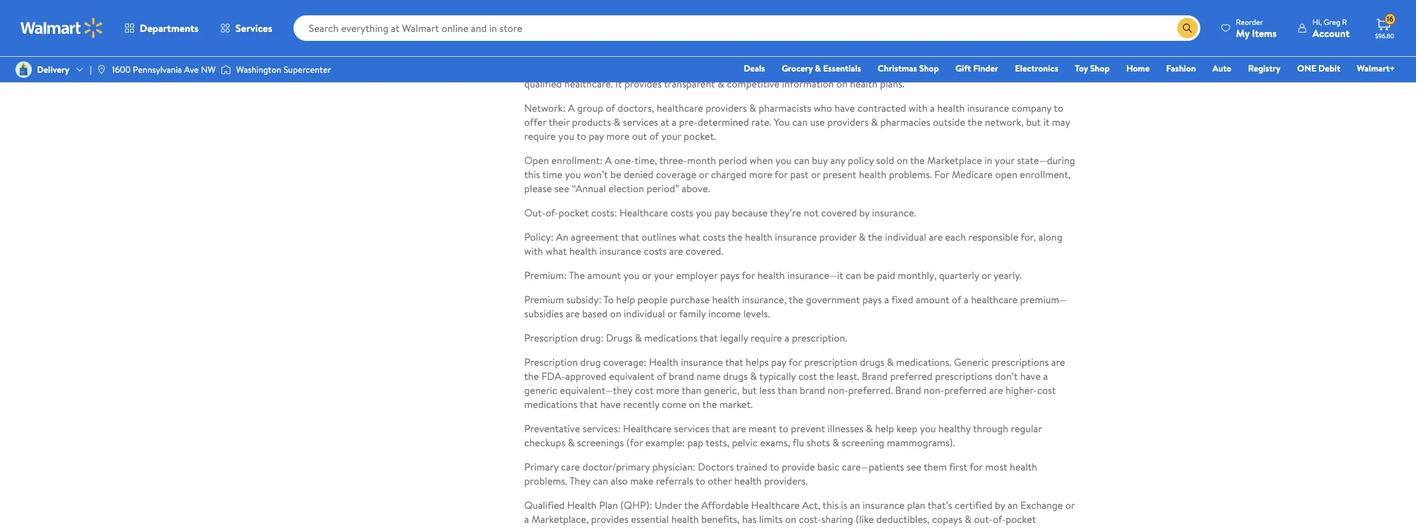 Task type: vqa. For each thing, say whether or not it's contained in the screenshot.
California Supply Chains Act "link"
no



Task type: describe. For each thing, give the bounding box(es) containing it.
certain
[[767, 38, 798, 52]]

walmart image
[[20, 18, 103, 38]]

that inside policy: an agreement that outlines what costs the health insurance provider & the individual are each responsible for, along with what health insurance costs are covered.
[[621, 230, 640, 244]]

to right referrals
[[696, 474, 706, 488]]

individual inside "premium subsidy: to help people purchase health insurance, the government pays a fixed amount of a healthcare premium— subsidies are based on individual or family income levels."
[[624, 307, 665, 321]]

pay for insurance
[[772, 355, 787, 369]]

their
[[549, 115, 570, 129]]

may
[[1053, 115, 1071, 129]]

the right the under
[[685, 498, 699, 512]]

when
[[750, 153, 774, 167]]

1 than from the left
[[682, 383, 702, 397]]

charged
[[711, 167, 747, 181]]

grocery & essentials
[[782, 62, 862, 75]]

individual inside policy: an agreement that outlines what costs the health insurance provider & the individual are each responsible for, along with what health insurance costs are covered.
[[886, 230, 927, 244]]

0 horizontal spatial brand
[[862, 369, 888, 383]]

private
[[943, 526, 974, 528]]

pay inside network: a group of doctors, healthcare providers & pharmacists who have contracted with a health insurance company to offer their products & services at a pre-determined rate. you can use providers & pharmacies outside the network, but it may require you to pay more out of your pocket.
[[589, 129, 604, 143]]

provides inside health insurance marketplace: an insurance marketplace that offers individuals & small businesses the ability to shop for qualified healthcare. it provides transparent & competitive information on health plans.
[[625, 77, 662, 91]]

a inside qualified health plan (qhp): under the affordable healthcare act, this is an insurance plan that's certified by an exchange or a marketplace, provides essential health benefits, has limits on cost-sharing (like deductibles, copays & out-of-pocket maximums) & meets other requirements. public exchanges are facilitated by the government & private exchanges a
[[525, 512, 529, 526]]

of inside federal poverty level (fpl): an income level that's issued annually by the department of health & human services—the federal poverty level is used to determine eligibility for certain programs & benefits, which differ by state.
[[905, 24, 914, 38]]

for up insurance,
[[742, 268, 755, 282]]

1 horizontal spatial providers
[[828, 115, 869, 129]]

2 than from the left
[[778, 383, 798, 397]]

programs
[[800, 38, 842, 52]]

family
[[680, 307, 706, 321]]

an inside federal poverty level (fpl): an income level that's issued annually by the department of health & human services—the federal poverty level is used to determine eligibility for certain programs & benefits, which differ by state.
[[651, 24, 663, 38]]

on inside open enrollment: a one-time, three-month period when you can buy any policy sold on the marketplace in your state—during this time you won't be denied coverage or charged more for past or present health problems. for medicare open enrollment, please see "annual election period" above.
[[897, 153, 908, 167]]

a inside open enrollment: a one-time, three-month period when you can buy any policy sold on the marketplace in your state—during this time you won't be denied coverage or charged more for past or present health problems. for medicare open enrollment, please see "annual election period" above.
[[605, 153, 612, 167]]

reorder
[[1237, 16, 1264, 27]]

gift
[[956, 62, 972, 75]]

1 an from the left
[[850, 498, 861, 512]]

please
[[525, 181, 552, 195]]

& left medications.
[[887, 355, 894, 369]]

rate.
[[752, 115, 772, 129]]

to right trained
[[770, 460, 780, 474]]

& right shots
[[833, 435, 840, 450]]

a inside the prescription drug coverage: health insurance that helps pay for prescription drugs & medications. generic prescriptions are the fda-approved equivalent of brand name drugs & typically cost the least. brand preferred prescriptions don't have a generic equivalent—they cost more than generic, but less than brand non-preferred. brand non-preferred are higher-cost medications that have recently come on the market.
[[1044, 369, 1049, 383]]

services
[[236, 21, 272, 35]]

the right sharing
[[860, 526, 875, 528]]

& right transparent
[[718, 77, 725, 91]]

in
[[985, 153, 993, 167]]

subsidies
[[525, 307, 564, 321]]

1 horizontal spatial cost
[[799, 369, 818, 383]]

& left meets
[[577, 526, 584, 528]]

the inside health insurance marketplace: an insurance marketplace that offers individuals & small businesses the ability to shop for qualified healthcare. it provides transparent & competitive information on health plans.
[[957, 63, 972, 77]]

each
[[946, 230, 967, 244]]

& up essentials
[[845, 38, 852, 52]]

the left fda-
[[525, 369, 539, 383]]

to inside federal poverty level (fpl): an income level that's issued annually by the department of health & human services—the federal poverty level is used to determine eligibility for certain programs & benefits, which differ by state.
[[649, 38, 659, 52]]

this inside qualified health plan (qhp): under the affordable healthcare act, this is an insurance plan that's certified by an exchange or a marketplace, provides essential health benefits, has limits on cost-sharing (like deductibles, copays & out-of-pocket maximums) & meets other requirements. public exchanges are facilitated by the government & private exchanges a
[[823, 498, 839, 512]]

the inside federal poverty level (fpl): an income level that's issued annually by the department of health & human services—the federal poverty level is used to determine eligibility for certain programs & benefits, which differ by state.
[[831, 24, 845, 38]]

toy shop link
[[1070, 61, 1116, 75]]

information
[[783, 77, 834, 91]]

certified
[[955, 498, 993, 512]]

present
[[823, 167, 857, 181]]

typically
[[760, 369, 796, 383]]

pays inside "premium subsidy: to help people purchase health insurance, the government pays a fixed amount of a healthcare premium— subsidies are based on individual or family income levels."
[[863, 292, 882, 307]]

benefits, inside qualified health plan (qhp): under the affordable healthcare act, this is an insurance plan that's certified by an exchange or a marketplace, provides essential health benefits, has limits on cost-sharing (like deductibles, copays & out-of-pocket maximums) & meets other requirements. public exchanges are facilitated by the government & private exchanges a
[[702, 512, 740, 526]]

& left out-
[[965, 512, 972, 526]]

by right facilitated
[[848, 526, 858, 528]]

& right differ
[[949, 24, 955, 38]]

employer
[[677, 268, 718, 282]]

that left "legally" on the bottom
[[700, 331, 718, 345]]

other inside primary care doctor/primary physician: doctors trained to provide basic care—patients see them first for most health problems. they can also make referrals to other health providers.
[[708, 474, 732, 488]]

doctors,
[[618, 101, 655, 115]]

health inside the prescription drug coverage: health insurance that helps pay for prescription drugs & medications. generic prescriptions are the fda-approved equivalent of brand name drugs & typically cost the least. brand preferred prescriptions don't have a generic equivalent—they cost more than generic, but less than brand non-preferred. brand non-preferred are higher-cost medications that have recently come on the market.
[[649, 355, 679, 369]]

finder
[[974, 62, 999, 75]]

1 horizontal spatial what
[[679, 230, 701, 244]]

problems. inside open enrollment: a one-time, three-month period when you can buy any policy sold on the marketplace in your state—during this time you won't be denied coverage or charged more for past or present health problems. for medicare open enrollment, please see "annual election period" above.
[[889, 167, 933, 181]]

healthcare inside "preventative services: healthcare services that are meant to prevent illnesses & help keep you healthy through regular checkups & screenings (for example: pap tests, pelvic exams, flu shots & screening mammograms)."
[[623, 421, 672, 435]]

1 horizontal spatial preferred
[[945, 383, 987, 397]]

the down because
[[728, 230, 743, 244]]

on inside health insurance marketplace: an insurance marketplace that offers individuals & small businesses the ability to shop for qualified healthcare. it provides transparent & competitive information on health plans.
[[837, 77, 848, 91]]

them
[[924, 460, 948, 474]]

health up affordable
[[735, 474, 762, 488]]

0 horizontal spatial providers
[[706, 101, 747, 115]]

1 vertical spatial require
[[751, 331, 783, 345]]

& up the care
[[568, 435, 575, 450]]

through
[[974, 421, 1009, 435]]

other inside qualified health plan (qhp): under the affordable healthcare act, this is an insurance plan that's certified by an exchange or a marketplace, provides essential health benefits, has limits on cost-sharing (like deductibles, copays & out-of-pocket maximums) & meets other requirements. public exchanges are facilitated by the government & private exchanges a
[[616, 526, 640, 528]]

you down above. at the top of page
[[696, 206, 712, 220]]

health inside health insurance marketplace: an insurance marketplace that offers individuals & small businesses the ability to shop for qualified healthcare. it provides transparent & competitive information on health plans.
[[851, 77, 878, 91]]

transparent
[[664, 77, 716, 91]]

prevent
[[791, 421, 826, 435]]

federal poverty level (fpl): an income level that's issued annually by the department of health & human services—the federal poverty level is used to determine eligibility for certain programs & benefits, which differ by state.
[[525, 24, 1051, 52]]

1 horizontal spatial costs
[[671, 206, 694, 220]]

& left the private
[[934, 526, 941, 528]]

help inside "preventative services: healthcare services that are meant to prevent illnesses & help keep you healthy through regular checkups & screenings (for example: pap tests, pelvic exams, flu shots & screening mammograms)."
[[876, 421, 895, 435]]

marketplace
[[721, 63, 775, 77]]

on inside "premium subsidy: to help people purchase health insurance, the government pays a fixed amount of a healthcare premium— subsidies are based on individual or family income levels."
[[610, 307, 622, 321]]

 image for delivery
[[15, 61, 32, 78]]

determined
[[698, 115, 749, 129]]

hi, greg r account
[[1313, 16, 1351, 40]]

deductibles,
[[877, 512, 930, 526]]

most
[[986, 460, 1008, 474]]

not
[[804, 206, 819, 220]]

for,
[[1021, 230, 1037, 244]]

or inside "premium subsidy: to help people purchase health insurance, the government pays a fixed amount of a healthcare premium— subsidies are based on individual or family income levels."
[[668, 307, 677, 321]]

paid
[[878, 268, 896, 282]]

& right illnesses
[[866, 421, 873, 435]]

basic
[[818, 460, 840, 474]]

healthy
[[939, 421, 971, 435]]

that up services:
[[580, 397, 598, 411]]

pharmacists
[[759, 101, 812, 115]]

shop for toy shop
[[1091, 62, 1110, 75]]

costs:
[[592, 206, 617, 220]]

you inside "preventative services: healthcare services that are meant to prevent illnesses & help keep you healthy through regular checkups & screenings (for example: pap tests, pelvic exams, flu shots & screening mammograms)."
[[921, 421, 937, 435]]

out-of-pocket costs: healthcare costs you pay because they're not covered by insurance.
[[525, 206, 917, 220]]

purchase
[[670, 292, 710, 307]]

health inside network: a group of doctors, healthcare providers & pharmacists who have contracted with a health insurance company to offer their products & services at a pre-determined rate. you can use providers & pharmacies outside the network, but it may require you to pay more out of your pocket.
[[938, 101, 965, 115]]

one debit
[[1298, 62, 1341, 75]]

healthcare inside network: a group of doctors, healthcare providers & pharmacists who have contracted with a health insurance company to offer their products & services at a pre-determined rate. you can use providers & pharmacies outside the network, but it may require you to pay more out of your pocket.
[[657, 101, 704, 115]]

the left 'market.'
[[703, 397, 718, 411]]

prescriptions up the higher-
[[992, 355, 1049, 369]]

16
[[1388, 14, 1394, 24]]

(for
[[627, 435, 643, 450]]

public
[[706, 526, 733, 528]]

0 vertical spatial healthcare
[[620, 206, 668, 220]]

the left least.
[[820, 369, 835, 383]]

pocket inside qualified health plan (qhp): under the affordable healthcare act, this is an insurance plan that's certified by an exchange or a marketplace, provides essential health benefits, has limits on cost-sharing (like deductibles, copays & out-of-pocket maximums) & meets other requirements. public exchanges are facilitated by the government & private exchanges a
[[1006, 512, 1037, 526]]

medications inside the prescription drug coverage: health insurance that helps pay for prescription drugs & medications. generic prescriptions are the fda-approved equivalent of brand name drugs & typically cost the least. brand preferred prescriptions don't have a generic equivalent—they cost more than generic, but less than brand non-preferred. brand non-preferred are higher-cost medications that have recently come on the market.
[[525, 397, 578, 411]]

health down because
[[745, 230, 773, 244]]

services—the
[[992, 24, 1051, 38]]

services inside network: a group of doctors, healthcare providers & pharmacists who have contracted with a health insurance company to offer their products & services at a pre-determined rate. you can use providers & pharmacies outside the network, but it may require you to pay more out of your pocket.
[[623, 115, 659, 129]]

recently
[[624, 397, 660, 411]]

open
[[996, 167, 1018, 181]]

covered
[[822, 206, 857, 220]]

premium
[[525, 292, 564, 307]]

to right it at the top right
[[1054, 101, 1064, 115]]

generic,
[[704, 383, 740, 397]]

the down insurance.
[[868, 230, 883, 244]]

are left the higher-
[[990, 383, 1004, 397]]

home
[[1127, 62, 1150, 75]]

0 horizontal spatial brand
[[669, 369, 695, 383]]

are left "each"
[[929, 230, 943, 244]]

or left yearly.
[[982, 268, 992, 282]]

one
[[1298, 62, 1317, 75]]

1 horizontal spatial brand
[[800, 383, 826, 397]]

or right past at right top
[[812, 167, 821, 181]]

0 vertical spatial pocket
[[559, 206, 589, 220]]

sharing
[[822, 512, 854, 526]]

help inside "premium subsidy: to help people purchase health insurance, the government pays a fixed amount of a healthcare premium— subsidies are based on individual or family income levels."
[[617, 292, 635, 307]]

for inside primary care doctor/primary physician: doctors trained to provide basic care—patients see them first for most health problems. they can also make referrals to other health providers.
[[970, 460, 983, 474]]

come
[[662, 397, 687, 411]]

& right products
[[614, 115, 621, 129]]

nw
[[201, 63, 216, 76]]

health right most
[[1010, 460, 1038, 474]]

for inside open enrollment: a one-time, three-month period when you can buy any policy sold on the marketplace in your state—during this time you won't be denied coverage or charged more for past or present health problems. for medicare open enrollment, please see "annual election period" above.
[[775, 167, 788, 181]]

electronics
[[1016, 62, 1059, 75]]

or inside qualified health plan (qhp): under the affordable healthcare act, this is an insurance plan that's certified by an exchange or a marketplace, provides essential health benefits, has limits on cost-sharing (like deductibles, copays & out-of-pocket maximums) & meets other requirements. public exchanges are facilitated by the government & private exchanges a
[[1066, 498, 1075, 512]]

$96.80
[[1376, 31, 1395, 40]]

name
[[697, 369, 721, 383]]

a down businesses
[[931, 101, 935, 115]]

2 horizontal spatial costs
[[703, 230, 726, 244]]

preventative services: healthcare services that are meant to prevent illnesses & help keep you healthy through regular checkups & screenings (for example: pap tests, pelvic exams, flu shots & screening mammograms).
[[525, 421, 1043, 450]]

issued
[[750, 24, 777, 38]]

be inside open enrollment: a one-time, three-month period when you can buy any policy sold on the marketplace in your state—during this time you won't be denied coverage or charged more for past or present health problems. for medicare open enrollment, please see "annual election period" above.
[[611, 167, 622, 181]]

insurance inside qualified health plan (qhp): under the affordable healthcare act, this is an insurance plan that's certified by an exchange or a marketplace, provides essential health benefits, has limits on cost-sharing (like deductibles, copays & out-of-pocket maximums) & meets other requirements. public exchanges are facilitated by the government & private exchanges a
[[863, 498, 905, 512]]

more inside open enrollment: a one-time, three-month period when you can buy any policy sold on the marketplace in your state—during this time you won't be denied coverage or charged more for past or present health problems. for medicare open enrollment, please see "annual election period" above.
[[750, 167, 773, 181]]

1 horizontal spatial drugs
[[860, 355, 885, 369]]

with inside policy: an agreement that outlines what costs the health insurance provider & the individual are each responsible for, along with what health insurance costs are covered.
[[525, 244, 543, 258]]

1 horizontal spatial be
[[864, 268, 875, 282]]

state—during
[[1018, 153, 1076, 167]]

along
[[1039, 230, 1063, 244]]

legally
[[721, 331, 749, 345]]

healthcare inside "premium subsidy: to help people purchase health insurance, the government pays a fixed amount of a healthcare premium— subsidies are based on individual or family income levels."
[[972, 292, 1018, 307]]

least.
[[837, 369, 860, 383]]

an inside policy: an agreement that outlines what costs the health insurance provider & the individual are each responsible for, along with what health insurance costs are covered.
[[556, 230, 569, 244]]

& left pharmacies
[[872, 115, 879, 129]]

level
[[597, 24, 620, 38]]

& up information
[[815, 62, 822, 75]]

that left "helps"
[[726, 355, 744, 369]]

don't
[[995, 369, 1019, 383]]

equivalent
[[609, 369, 655, 383]]

insurance down they're
[[775, 230, 817, 244]]

or left charged
[[699, 167, 709, 181]]

by right out-
[[996, 498, 1006, 512]]

insurance left outlines
[[600, 244, 642, 258]]

to up the enrollment:
[[577, 129, 587, 143]]

responsible
[[969, 230, 1019, 244]]

generic
[[525, 383, 558, 397]]

screening
[[842, 435, 885, 450]]

you up people
[[624, 268, 640, 282]]

0 horizontal spatial what
[[546, 244, 567, 258]]

premium—
[[1021, 292, 1068, 307]]

health up the
[[570, 244, 597, 258]]

that inside health insurance marketplace: an insurance marketplace that offers individuals & small businesses the ability to shop for qualified healthcare. it provides transparent & competitive information on health plans.
[[777, 63, 795, 77]]

but inside the prescription drug coverage: health insurance that helps pay for prescription drugs & medications. generic prescriptions are the fda-approved equivalent of brand name drugs & typically cost the least. brand preferred prescriptions don't have a generic equivalent—they cost more than generic, but less than brand non-preferred. brand non-preferred are higher-cost medications that have recently come on the market.
[[742, 383, 757, 397]]

income inside federal poverty level (fpl): an income level that's issued annually by the department of health & human services—the federal poverty level is used to determine eligibility for certain programs & benefits, which differ by state.
[[666, 24, 698, 38]]

of right group
[[606, 101, 616, 115]]

provide
[[782, 460, 816, 474]]

health inside federal poverty level (fpl): an income level that's issued annually by the department of health & human services—the federal poverty level is used to determine eligibility for certain programs & benefits, which differ by state.
[[917, 24, 946, 38]]

health inside open enrollment: a one-time, three-month period when you can buy any policy sold on the marketplace in your state—during this time you won't be denied coverage or charged more for past or present health problems. for medicare open enrollment, please see "annual election period" above.
[[859, 167, 887, 181]]

greg
[[1324, 16, 1341, 27]]

a inside network: a group of doctors, healthcare providers & pharmacists who have contracted with a health insurance company to offer their products & services at a pre-determined rate. you can use providers & pharmacies outside the network, but it may require you to pay more out of your pocket.
[[568, 101, 575, 115]]

the inside "premium subsidy: to help people purchase health insurance, the government pays a fixed amount of a healthcare premium— subsidies are based on individual or family income levels."
[[789, 292, 804, 307]]

government inside qualified health plan (qhp): under the affordable healthcare act, this is an insurance plan that's certified by an exchange or a marketplace, provides essential health benefits, has limits on cost-sharing (like deductibles, copays & out-of-pocket maximums) & meets other requirements. public exchanges are facilitated by the government & private exchanges a
[[877, 526, 931, 528]]

health inside qualified health plan (qhp): under the affordable healthcare act, this is an insurance plan that's certified by an exchange or a marketplace, provides essential health benefits, has limits on cost-sharing (like deductibles, copays & out-of-pocket maximums) & meets other requirements. public exchanges are facilitated by the government & private exchanges a
[[567, 498, 597, 512]]

services inside "preventative services: healthcare services that are meant to prevent illnesses & help keep you healthy through regular checkups & screenings (for example: pap tests, pelvic exams, flu shots & screening mammograms)."
[[675, 421, 710, 435]]

prescriptions left don't
[[936, 369, 993, 383]]

& left small
[[875, 63, 882, 77]]

& right drugs at the bottom
[[635, 331, 642, 345]]

of inside "premium subsidy: to help people purchase health insurance, the government pays a fixed amount of a healthcare premium— subsidies are based on individual or family income levels."
[[952, 292, 962, 307]]

can left paid in the bottom right of the page
[[846, 268, 862, 282]]

example:
[[646, 435, 685, 450]]

to inside "preventative services: healthcare services that are meant to prevent illnesses & help keep you healthy through regular checkups & screenings (for example: pap tests, pelvic exams, flu shots & screening mammograms)."
[[779, 421, 789, 435]]

prescription for prescription drug coverage: health insurance that helps pay for prescription drugs & medications. generic prescriptions are the fda-approved equivalent of brand name drugs & typically cost the least. brand preferred prescriptions don't have a generic equivalent—they cost more than generic, but less than brand non-preferred. brand non-preferred are higher-cost medications that have recently come on the market.
[[525, 355, 578, 369]]

differ
[[923, 38, 948, 52]]

prescription drug: drugs & medications that legally require a prescription.
[[525, 331, 848, 345]]

2 non- from the left
[[924, 383, 945, 397]]

fda-
[[542, 369, 566, 383]]

0 vertical spatial pays
[[721, 268, 740, 282]]

first
[[950, 460, 968, 474]]

a down "premium subsidy: to help people purchase health insurance, the government pays a fixed amount of a healthcare premium— subsidies are based on individual or family income levels."
[[785, 331, 790, 345]]

r
[[1343, 16, 1348, 27]]

Search search field
[[294, 15, 1201, 41]]

drugs
[[606, 331, 633, 345]]

grocery & essentials link
[[776, 61, 867, 75]]

provider
[[820, 230, 857, 244]]



Task type: locate. For each thing, give the bounding box(es) containing it.
an down determine
[[661, 63, 674, 77]]

human
[[958, 24, 990, 38]]

1 vertical spatial healthcare
[[623, 421, 672, 435]]

0 horizontal spatial individual
[[624, 307, 665, 321]]

are left based
[[566, 307, 580, 321]]

non- down prescription
[[828, 383, 849, 397]]

open enrollment: a one-time, three-month period when you can buy any policy sold on the marketplace in your state—during this time you won't be denied coverage or charged more for past or present health problems. for medicare open enrollment, please see "annual election period" above.
[[525, 153, 1076, 195]]

are right don't
[[1052, 355, 1066, 369]]

health up insurance,
[[758, 268, 785, 282]]

insurance down "ability"
[[968, 101, 1010, 115]]

0 vertical spatial amount
[[588, 268, 621, 282]]

1 horizontal spatial this
[[823, 498, 839, 512]]

by left state.
[[950, 38, 960, 52]]

your inside network: a group of doctors, healthcare providers & pharmacists who have contracted with a health insurance company to offer their products & services at a pre-determined rate. you can use providers & pharmacies outside the network, but it may require you to pay more out of your pocket.
[[662, 129, 682, 143]]

government inside "premium subsidy: to help people purchase health insurance, the government pays a fixed amount of a healthcare premium— subsidies are based on individual or family income levels."
[[807, 292, 861, 307]]

1 vertical spatial medications
[[525, 397, 578, 411]]

0 horizontal spatial with
[[525, 244, 543, 258]]

 image for 1600 pennsylvania ave nw
[[97, 64, 107, 75]]

income up "legally" on the bottom
[[709, 307, 741, 321]]

healthcare inside qualified health plan (qhp): under the affordable healthcare act, this is an insurance plan that's certified by an exchange or a marketplace, provides essential health benefits, has limits on cost-sharing (like deductibles, copays & out-of-pocket maximums) & meets other requirements. public exchanges are facilitated by the government & private exchanges a
[[752, 498, 800, 512]]

annually
[[780, 24, 816, 38]]

with inside network: a group of doctors, healthcare providers & pharmacists who have contracted with a health insurance company to offer their products & services at a pre-determined rate. you can use providers & pharmacies outside the network, but it may require you to pay more out of your pocket.
[[909, 101, 928, 115]]

0 horizontal spatial services
[[623, 115, 659, 129]]

0 horizontal spatial see
[[555, 181, 570, 195]]

problems. up qualified
[[525, 474, 568, 488]]

health inside "premium subsidy: to help people purchase health insurance, the government pays a fixed amount of a healthcare premium— subsidies are based on individual or family income levels."
[[713, 292, 740, 307]]

healthcare up outlines
[[620, 206, 668, 220]]

of- up policy:
[[546, 206, 559, 220]]

0 horizontal spatial benefits,
[[702, 512, 740, 526]]

under
[[655, 498, 682, 512]]

0 horizontal spatial drugs
[[724, 369, 748, 383]]

prescription for prescription drug: drugs & medications that legally require a prescription.
[[525, 331, 578, 345]]

you right time
[[565, 167, 581, 181]]

insurance inside health insurance marketplace: an insurance marketplace that offers individuals & small businesses the ability to shop for qualified healthcare. it provides transparent & competitive information on health plans.
[[676, 63, 718, 77]]

0 horizontal spatial help
[[617, 292, 635, 307]]

1 horizontal spatial services
[[675, 421, 710, 435]]

at
[[661, 115, 670, 129]]

problems. inside primary care doctor/primary physician: doctors trained to provide basic care—patients see them first for most health problems. they can also make referrals to other health providers.
[[525, 474, 568, 488]]

subsidy:
[[567, 292, 602, 307]]

this left time
[[525, 167, 540, 181]]

benefits, inside federal poverty level (fpl): an income level that's issued annually by the department of health & human services—the federal poverty level is used to determine eligibility for certain programs & benefits, which differ by state.
[[854, 38, 893, 52]]

because
[[732, 206, 768, 220]]

qualified health plan (qhp): under the affordable healthcare act, this is an insurance plan that's certified by an exchange or a marketplace, provides essential health benefits, has limits on cost-sharing (like deductibles, copays & out-of-pocket maximums) & meets other requirements. public exchanges are facilitated by the government & private exchanges a
[[525, 498, 1075, 528]]

for inside federal poverty level (fpl): an income level that's issued annually by the department of health & human services—the federal poverty level is used to determine eligibility for certain programs & benefits, which differ by state.
[[751, 38, 765, 52]]

0 vertical spatial services
[[623, 115, 659, 129]]

brand right least.
[[862, 369, 888, 383]]

1 horizontal spatial medications
[[645, 331, 698, 345]]

or
[[699, 167, 709, 181], [812, 167, 821, 181], [642, 268, 652, 282], [982, 268, 992, 282], [668, 307, 677, 321], [1066, 498, 1075, 512]]

other down "(qhp):"
[[616, 526, 640, 528]]

1 horizontal spatial but
[[1027, 115, 1042, 129]]

preferred down generic
[[945, 383, 987, 397]]

doctors
[[698, 460, 734, 474]]

marketplace
[[928, 153, 983, 167]]

benefits, up small
[[854, 38, 893, 52]]

shop for christmas shop
[[920, 62, 939, 75]]

helps
[[746, 355, 769, 369]]

1 horizontal spatial problems.
[[889, 167, 933, 181]]

pelvic
[[732, 435, 758, 450]]

0 vertical spatial require
[[525, 129, 556, 143]]

more left 'out'
[[607, 129, 630, 143]]

on inside qualified health plan (qhp): under the affordable healthcare act, this is an insurance plan that's certified by an exchange or a marketplace, provides essential health benefits, has limits on cost-sharing (like deductibles, copays & out-of-pocket maximums) & meets other requirements. public exchanges are facilitated by the government & private exchanges a
[[786, 512, 797, 526]]

is inside federal poverty level (fpl): an income level that's issued annually by the department of health & human services—the federal poverty level is used to determine eligibility for certain programs & benefits, which differ by state.
[[618, 38, 624, 52]]

primary
[[525, 460, 559, 474]]

health inside qualified health plan (qhp): under the affordable healthcare act, this is an insurance plan that's certified by an exchange or a marketplace, provides essential health benefits, has limits on cost-sharing (like deductibles, copays & out-of-pocket maximums) & meets other requirements. public exchanges are facilitated by the government & private exchanges a
[[672, 512, 699, 526]]

by right the covered
[[860, 206, 870, 220]]

this inside open enrollment: a one-time, three-month period when you can buy any policy sold on the marketplace in your state—during this time you won't be denied coverage or charged more for past or present health problems. for medicare open enrollment, please see "annual election period" above.
[[525, 167, 540, 181]]

1 vertical spatial be
[[864, 268, 875, 282]]

you inside network: a group of doctors, healthcare providers & pharmacists who have contracted with a health insurance company to offer their products & services at a pre-determined rate. you can use providers & pharmacies outside the network, but it may require you to pay more out of your pocket.
[[559, 129, 575, 143]]

shop down differ
[[920, 62, 939, 75]]

by right annually
[[818, 24, 828, 38]]

providers
[[706, 101, 747, 115], [828, 115, 869, 129]]

toy shop
[[1076, 62, 1110, 75]]

& inside policy: an agreement that outlines what costs the health insurance provider & the individual are each responsible for, along with what health insurance costs are covered.
[[859, 230, 866, 244]]

above.
[[682, 181, 710, 195]]

an inside health insurance marketplace: an insurance marketplace that offers individuals & small businesses the ability to shop for qualified healthcare. it provides transparent & competitive information on health plans.
[[661, 63, 674, 77]]

0 horizontal spatial problems.
[[525, 474, 568, 488]]

the inside network: a group of doctors, healthcare providers & pharmacists who have contracted with a health insurance company to offer their products & services at a pre-determined rate. you can use providers & pharmacies outside the network, but it may require you to pay more out of your pocket.
[[968, 115, 983, 129]]

registry link
[[1243, 61, 1287, 75]]

brand left name
[[669, 369, 695, 383]]

0 horizontal spatial more
[[607, 129, 630, 143]]

policy:
[[525, 230, 554, 244]]

are inside qualified health plan (qhp): under the affordable healthcare act, this is an insurance plan that's certified by an exchange or a marketplace, provides essential health benefits, has limits on cost-sharing (like deductibles, copays & out-of-pocket maximums) & meets other requirements. public exchanges are facilitated by the government & private exchanges a
[[785, 526, 798, 528]]

1 vertical spatial prescription
[[525, 355, 578, 369]]

1 vertical spatial government
[[877, 526, 931, 528]]

can inside network: a group of doctors, healthcare providers & pharmacists who have contracted with a health insurance company to offer their products & services at a pre-determined rate. you can use providers & pharmacies outside the network, but it may require you to pay more out of your pocket.
[[793, 115, 808, 129]]

amount up to
[[588, 268, 621, 282]]

2 vertical spatial your
[[654, 268, 674, 282]]

what right outlines
[[679, 230, 701, 244]]

pay down group
[[589, 129, 604, 143]]

brand down prescription
[[800, 383, 826, 397]]

1 horizontal spatial brand
[[896, 383, 922, 397]]

1 horizontal spatial individual
[[886, 230, 927, 244]]

your
[[662, 129, 682, 143], [995, 153, 1015, 167], [654, 268, 674, 282]]

than right less
[[778, 383, 798, 397]]

a left fixed
[[885, 292, 890, 307]]

0 horizontal spatial  image
[[15, 61, 32, 78]]

1 horizontal spatial non-
[[924, 383, 945, 397]]

are inside "premium subsidy: to help people purchase health insurance, the government pays a fixed amount of a healthcare premium— subsidies are based on individual or family income levels."
[[566, 307, 580, 321]]

& down competitive
[[750, 101, 757, 115]]

month
[[688, 153, 717, 167]]

1 horizontal spatial level
[[701, 24, 721, 38]]

0 vertical spatial medications
[[645, 331, 698, 345]]

0 vertical spatial have
[[835, 101, 856, 115]]

0 horizontal spatial exchanges
[[735, 526, 782, 528]]

0 vertical spatial of-
[[546, 206, 559, 220]]

shop
[[1015, 63, 1036, 77]]

for inside the prescription drug coverage: health insurance that helps pay for prescription drugs & medications. generic prescriptions are the fda-approved equivalent of brand name drugs & typically cost the least. brand preferred prescriptions don't have a generic equivalent—they cost more than generic, but less than brand non-preferred. brand non-preferred are higher-cost medications that have recently come on the market.
[[789, 355, 802, 369]]

2 vertical spatial an
[[556, 230, 569, 244]]

1 vertical spatial services
[[675, 421, 710, 435]]

1 non- from the left
[[828, 383, 849, 397]]

1 vertical spatial individual
[[624, 307, 665, 321]]

level right poverty
[[595, 38, 615, 52]]

1 vertical spatial but
[[742, 383, 757, 397]]

health down the federal
[[525, 63, 554, 77]]

your inside open enrollment: a one-time, three-month period when you can buy any policy sold on the marketplace in your state—during this time you won't be denied coverage or charged more for past or present health problems. for medicare open enrollment, please see "annual election period" above.
[[995, 153, 1015, 167]]

healthcare
[[657, 101, 704, 115], [972, 292, 1018, 307]]

of- inside qualified health plan (qhp): under the affordable healthcare act, this is an insurance plan that's certified by an exchange or a marketplace, provides essential health benefits, has limits on cost-sharing (like deductibles, copays & out-of-pocket maximums) & meets other requirements. public exchanges are facilitated by the government & private exchanges a
[[993, 512, 1006, 526]]

0 vertical spatial but
[[1027, 115, 1042, 129]]

insurance down determine
[[676, 63, 718, 77]]

0 vertical spatial a
[[568, 101, 575, 115]]

2 horizontal spatial more
[[750, 167, 773, 181]]

0 vertical spatial help
[[617, 292, 635, 307]]

1 horizontal spatial shop
[[1091, 62, 1110, 75]]

ave
[[184, 63, 199, 76]]

time
[[543, 167, 563, 181]]

other up affordable
[[708, 474, 732, 488]]

are left the covered.
[[670, 244, 684, 258]]

this right act,
[[823, 498, 839, 512]]

they're
[[770, 206, 802, 220]]

1 vertical spatial an
[[661, 63, 674, 77]]

see inside open enrollment: a one-time, three-month period when you can buy any policy sold on the marketplace in your state—during this time you won't be denied coverage or charged more for past or present health problems. for medicare open enrollment, please see "annual election period" above.
[[555, 181, 570, 195]]

1 vertical spatial more
[[750, 167, 773, 181]]

0 vertical spatial pay
[[589, 129, 604, 143]]

or right exchange
[[1066, 498, 1075, 512]]

see inside primary care doctor/primary physician: doctors trained to provide basic care—patients see them first for most health problems. they can also make referrals to other health providers.
[[907, 460, 922, 474]]

can inside open enrollment: a one-time, three-month period when you can buy any policy sold on the marketplace in your state—during this time you won't be denied coverage or charged more for past or present health problems. for medicare open enrollment, please see "annual election period" above.
[[795, 153, 810, 167]]

that's inside federal poverty level (fpl): an income level that's issued annually by the department of health & human services—the federal poverty level is used to determine eligibility for certain programs & benefits, which differ by state.
[[723, 24, 748, 38]]

enrollment:
[[552, 153, 603, 167]]

1 vertical spatial other
[[616, 526, 640, 528]]

0 vertical spatial with
[[909, 101, 928, 115]]

amount inside "premium subsidy: to help people purchase health insurance, the government pays a fixed amount of a healthcare premium— subsidies are based on individual or family income levels."
[[916, 292, 950, 307]]

prescription inside the prescription drug coverage: health insurance that helps pay for prescription drugs & medications. generic prescriptions are the fda-approved equivalent of brand name drugs & typically cost the least. brand preferred prescriptions don't have a generic equivalent—they cost more than generic, but less than brand non-preferred. brand non-preferred are higher-cost medications that have recently come on the market.
[[525, 355, 578, 369]]

that down certain
[[777, 63, 795, 77]]

yearly.
[[994, 268, 1022, 282]]

less
[[760, 383, 776, 397]]

& left less
[[751, 369, 758, 383]]

the right outside
[[968, 115, 983, 129]]

health down gift
[[938, 101, 965, 115]]

0 vertical spatial provides
[[625, 77, 662, 91]]

or left family
[[668, 307, 677, 321]]

with up the premium:
[[525, 244, 543, 258]]

2 exchanges from the left
[[977, 526, 1023, 528]]

2 prescription from the top
[[525, 355, 578, 369]]

insurance left plan
[[863, 498, 905, 512]]

 image right | at the left top of the page
[[97, 64, 107, 75]]

account
[[1313, 26, 1351, 40]]

that's inside qualified health plan (qhp): under the affordable healthcare act, this is an insurance plan that's certified by an exchange or a marketplace, provides essential health benefits, has limits on cost-sharing (like deductibles, copays & out-of-pocket maximums) & meets other requirements. public exchanges are facilitated by the government & private exchanges a
[[928, 498, 953, 512]]

see left them
[[907, 460, 922, 474]]

premium: the amount you or your employer pays for health insurance—it can be paid monthly, quarterly or yearly.
[[525, 268, 1022, 282]]

cost right don't
[[1038, 383, 1057, 397]]

amount
[[588, 268, 621, 282], [916, 292, 950, 307]]

affordable
[[702, 498, 749, 512]]

departments button
[[114, 13, 210, 43]]

help
[[617, 292, 635, 307], [876, 421, 895, 435]]

what up the premium:
[[546, 244, 567, 258]]

exchanges down certified
[[977, 526, 1023, 528]]

0 vertical spatial be
[[611, 167, 622, 181]]

contracted
[[858, 101, 907, 115]]

1 exchanges from the left
[[735, 526, 782, 528]]

poverty
[[558, 38, 592, 52]]

who
[[814, 101, 833, 115]]

pay for healthcare
[[715, 206, 730, 220]]

election
[[609, 181, 645, 195]]

your up three-
[[662, 129, 682, 143]]

0 vertical spatial government
[[807, 292, 861, 307]]

the left for
[[911, 153, 925, 167]]

pre-
[[679, 115, 698, 129]]

have right don't
[[1021, 369, 1041, 383]]

medications.
[[897, 355, 952, 369]]

but left less
[[742, 383, 757, 397]]

exams,
[[761, 435, 791, 450]]

0 horizontal spatial than
[[682, 383, 702, 397]]

which
[[895, 38, 921, 52]]

shots
[[807, 435, 831, 450]]

1600 pennsylvania ave nw
[[112, 63, 216, 76]]

more
[[607, 129, 630, 143], [750, 167, 773, 181], [657, 383, 680, 397]]

1 vertical spatial that's
[[928, 498, 953, 512]]

1 vertical spatial benefits,
[[702, 512, 740, 526]]

services down come
[[675, 421, 710, 435]]

0 horizontal spatial of-
[[546, 206, 559, 220]]

0 vertical spatial see
[[555, 181, 570, 195]]

can inside primary care doctor/primary physician: doctors trained to provide basic care—patients see them first for most health problems. they can also make referrals to other health providers.
[[593, 474, 609, 488]]

2 shop from the left
[[1091, 62, 1110, 75]]

of
[[905, 24, 914, 38], [606, 101, 616, 115], [650, 129, 659, 143], [952, 292, 962, 307], [657, 369, 667, 383]]

0 horizontal spatial amount
[[588, 268, 621, 282]]

policy: an agreement that outlines what costs the health insurance provider & the individual are each responsible for, along with what health insurance costs are covered.
[[525, 230, 1063, 258]]

 image
[[15, 61, 32, 78], [97, 64, 107, 75]]

2 horizontal spatial cost
[[1038, 383, 1057, 397]]

search icon image
[[1183, 23, 1193, 33]]

0 horizontal spatial be
[[611, 167, 622, 181]]

1 horizontal spatial have
[[835, 101, 856, 115]]

are inside "preventative services: healthcare services that are meant to prevent illnesses & help keep you healthy through regular checkups & screenings (for example: pap tests, pelvic exams, flu shots & screening mammograms)."
[[733, 421, 747, 435]]

cost left come
[[635, 383, 654, 397]]

maximums)
[[525, 526, 575, 528]]

2 an from the left
[[1008, 498, 1019, 512]]

0 horizontal spatial medications
[[525, 397, 578, 411]]

on inside the prescription drug coverage: health insurance that helps pay for prescription drugs & medications. generic prescriptions are the fda-approved equivalent of brand name drugs & typically cost the least. brand preferred prescriptions don't have a generic equivalent—they cost more than generic, but less than brand non-preferred. brand non-preferred are higher-cost medications that have recently come on the market.
[[689, 397, 701, 411]]

help left keep
[[876, 421, 895, 435]]

insurance
[[676, 63, 718, 77], [968, 101, 1010, 115], [775, 230, 817, 244], [600, 244, 642, 258], [681, 355, 723, 369], [863, 498, 905, 512]]

cost-
[[799, 512, 822, 526]]

0 horizontal spatial level
[[595, 38, 615, 52]]

mammograms).
[[887, 435, 955, 450]]

pay inside the prescription drug coverage: health insurance that helps pay for prescription drugs & medications. generic prescriptions are the fda-approved equivalent of brand name drugs & typically cost the least. brand preferred prescriptions don't have a generic equivalent—they cost more than generic, but less than brand non-preferred. brand non-preferred are higher-cost medications that have recently come on the market.
[[772, 355, 787, 369]]

require inside network: a group of doctors, healthcare providers & pharmacists who have contracted with a health insurance company to offer their products & services at a pre-determined rate. you can use providers & pharmacies outside the network, but it may require you to pay more out of your pocket.
[[525, 129, 556, 143]]

1 horizontal spatial see
[[907, 460, 922, 474]]

0 horizontal spatial preferred
[[891, 369, 933, 383]]

of- right certified
[[993, 512, 1006, 526]]

more inside network: a group of doctors, healthcare providers & pharmacists who have contracted with a health insurance company to offer their products & services at a pre-determined rate. you can use providers & pharmacies outside the network, but it may require you to pay more out of your pocket.
[[607, 129, 630, 143]]

washington
[[236, 63, 281, 76]]

0 horizontal spatial cost
[[635, 383, 654, 397]]

network: a group of doctors, healthcare providers & pharmacists who have contracted with a health insurance company to offer their products & services at a pre-determined rate. you can use providers & pharmacies outside the network, but it may require you to pay more out of your pocket.
[[525, 101, 1071, 143]]

insurance down prescription drug: drugs & medications that legally require a prescription.
[[681, 355, 723, 369]]

by
[[818, 24, 828, 38], [950, 38, 960, 52], [860, 206, 870, 220], [996, 498, 1006, 512], [848, 526, 858, 528]]

of right 'out'
[[650, 129, 659, 143]]

grocery
[[782, 62, 813, 75]]

|
[[90, 63, 92, 76]]

screenings
[[577, 435, 624, 450]]

2 horizontal spatial have
[[1021, 369, 1041, 383]]

that inside "preventative services: healthcare services that are meant to prevent illnesses & help keep you healthy through regular checkups & screenings (for example: pap tests, pelvic exams, flu shots & screening mammograms)."
[[712, 421, 730, 435]]

but inside network: a group of doctors, healthcare providers & pharmacists who have contracted with a health insurance company to offer their products & services at a pre-determined rate. you can use providers & pharmacies outside the network, but it may require you to pay more out of your pocket.
[[1027, 115, 1042, 129]]

exchanges right public
[[735, 526, 782, 528]]

1 horizontal spatial government
[[877, 526, 931, 528]]

1 vertical spatial amount
[[916, 292, 950, 307]]

1 vertical spatial have
[[1021, 369, 1041, 383]]

0 horizontal spatial pays
[[721, 268, 740, 282]]

individual up drugs at the bottom
[[624, 307, 665, 321]]

make
[[631, 474, 654, 488]]

an right policy:
[[556, 230, 569, 244]]

0 horizontal spatial government
[[807, 292, 861, 307]]

1 shop from the left
[[920, 62, 939, 75]]

1 horizontal spatial with
[[909, 101, 928, 115]]

a down "quarterly"
[[964, 292, 969, 307]]

out
[[632, 129, 647, 143]]

pays
[[721, 268, 740, 282], [863, 292, 882, 307]]

the
[[569, 268, 585, 282]]

premium:
[[525, 268, 567, 282]]

drug:
[[581, 331, 604, 345]]

have inside network: a group of doctors, healthcare providers & pharmacists who have contracted with a health insurance company to offer their products & services at a pre-determined rate. you can use providers & pharmacies outside the network, but it may require you to pay more out of your pocket.
[[835, 101, 856, 115]]

0 vertical spatial prescription
[[525, 331, 578, 345]]

for down prescription.
[[789, 355, 802, 369]]

washington supercenter
[[236, 63, 331, 76]]

& right the provider
[[859, 230, 866, 244]]

based
[[582, 307, 608, 321]]

gift finder link
[[950, 61, 1005, 75]]

it
[[1044, 115, 1050, 129]]

1 horizontal spatial amount
[[916, 292, 950, 307]]

0 horizontal spatial costs
[[644, 244, 667, 258]]

1 horizontal spatial an
[[1008, 498, 1019, 512]]

1 horizontal spatial more
[[657, 383, 680, 397]]

income inside "premium subsidy: to help people purchase health insurance, the government pays a fixed amount of a healthcare premium— subsidies are based on individual or family income levels."
[[709, 307, 741, 321]]

more inside the prescription drug coverage: health insurance that helps pay for prescription drugs & medications. generic prescriptions are the fda-approved equivalent of brand name drugs & typically cost the least. brand preferred prescriptions don't have a generic equivalent—they cost more than generic, but less than brand non-preferred. brand non-preferred are higher-cost medications that have recently come on the market.
[[657, 383, 680, 397]]

0 vertical spatial an
[[651, 24, 663, 38]]

Walmart Site-Wide search field
[[294, 15, 1201, 41]]

be left paid in the bottom right of the page
[[864, 268, 875, 282]]

past
[[791, 167, 809, 181]]

0 vertical spatial other
[[708, 474, 732, 488]]

is inside qualified health plan (qhp): under the affordable healthcare act, this is an insurance plan that's certified by an exchange or a marketplace, provides essential health benefits, has limits on cost-sharing (like deductibles, copays & out-of-pocket maximums) & meets other requirements. public exchanges are facilitated by the government & private exchanges a
[[842, 498, 848, 512]]

insurance,
[[743, 292, 787, 307]]

the inside open enrollment: a one-time, three-month period when you can buy any policy sold on the marketplace in your state—during this time you won't be denied coverage or charged more for past or present health problems. for medicare open enrollment, please see "annual election period" above.
[[911, 153, 925, 167]]

what
[[679, 230, 701, 244], [546, 244, 567, 258]]

1 horizontal spatial pocket
[[1006, 512, 1037, 526]]

department
[[848, 24, 902, 38]]

1 vertical spatial your
[[995, 153, 1015, 167]]

your up people
[[654, 268, 674, 282]]

can left also
[[593, 474, 609, 488]]

(like
[[856, 512, 874, 526]]

offer
[[525, 115, 547, 129]]

for inside health insurance marketplace: an insurance marketplace that offers individuals & small businesses the ability to shop for qualified healthcare. it provides transparent & competitive information on health plans.
[[1038, 63, 1051, 77]]

0 horizontal spatial that's
[[723, 24, 748, 38]]

0 vertical spatial individual
[[886, 230, 927, 244]]

1 horizontal spatial a
[[605, 153, 612, 167]]

the left finder
[[957, 63, 972, 77]]

healthcare down recently
[[623, 421, 672, 435]]

you right the when at the top right of the page
[[776, 153, 792, 167]]

individual down insurance.
[[886, 230, 927, 244]]

on
[[837, 77, 848, 91], [897, 153, 908, 167], [610, 307, 622, 321], [689, 397, 701, 411], [786, 512, 797, 526]]

provides inside qualified health plan (qhp): under the affordable healthcare act, this is an insurance plan that's certified by an exchange or a marketplace, provides essential health benefits, has limits on cost-sharing (like deductibles, copays & out-of-pocket maximums) & meets other requirements. public exchanges are facilitated by the government & private exchanges a
[[592, 512, 629, 526]]

or up people
[[642, 268, 652, 282]]

1 prescription from the top
[[525, 331, 578, 345]]

of inside the prescription drug coverage: health insurance that helps pay for prescription drugs & medications. generic prescriptions are the fda-approved equivalent of brand name drugs & typically cost the least. brand preferred prescriptions don't have a generic equivalent—they cost more than generic, but less than brand non-preferred. brand non-preferred are higher-cost medications that have recently come on the market.
[[657, 369, 667, 383]]

drugs
[[860, 355, 885, 369], [724, 369, 748, 383]]

1 horizontal spatial of-
[[993, 512, 1006, 526]]

0 horizontal spatial pocket
[[559, 206, 589, 220]]

1 vertical spatial pay
[[715, 206, 730, 220]]

insurance—it
[[788, 268, 844, 282]]

0 horizontal spatial require
[[525, 129, 556, 143]]

0 horizontal spatial non-
[[828, 383, 849, 397]]

with
[[909, 101, 928, 115], [525, 244, 543, 258]]

debit
[[1319, 62, 1341, 75]]

than left 'generic,'
[[682, 383, 702, 397]]

2 vertical spatial healthcare
[[752, 498, 800, 512]]

health inside health insurance marketplace: an insurance marketplace that offers individuals & small businesses the ability to shop for qualified healthcare. it provides transparent & competitive information on health plans.
[[525, 63, 554, 77]]

pay
[[589, 129, 604, 143], [715, 206, 730, 220], [772, 355, 787, 369]]

government down plan
[[877, 526, 931, 528]]

0 vertical spatial benefits,
[[854, 38, 893, 52]]

help right to
[[617, 292, 635, 307]]

1 vertical spatial provides
[[592, 512, 629, 526]]

provides down also
[[592, 512, 629, 526]]

insurance inside the prescription drug coverage: health insurance that helps pay for prescription drugs & medications. generic prescriptions are the fda-approved equivalent of brand name drugs & typically cost the least. brand preferred prescriptions don't have a generic equivalent—they cost more than generic, but less than brand non-preferred. brand non-preferred are higher-cost medications that have recently come on the market.
[[681, 355, 723, 369]]

0 horizontal spatial income
[[666, 24, 698, 38]]

determine
[[661, 38, 707, 52]]

fashion link
[[1161, 61, 1202, 75]]

insurance inside network: a group of doctors, healthcare providers & pharmacists who have contracted with a health insurance company to offer their products & services at a pre-determined rate. you can use providers & pharmacies outside the network, but it may require you to pay more out of your pocket.
[[968, 101, 1010, 115]]

tests,
[[706, 435, 730, 450]]

to inside health insurance marketplace: an insurance marketplace that offers individuals & small businesses the ability to shop for qualified healthcare. it provides transparent & competitive information on health plans.
[[1003, 63, 1013, 77]]

(fpl):
[[622, 24, 649, 38]]

sold
[[877, 153, 895, 167]]

 image
[[221, 63, 231, 76]]

0 vertical spatial problems.
[[889, 167, 933, 181]]

pennsylvania
[[133, 63, 182, 76]]

1 vertical spatial income
[[709, 307, 741, 321]]

more right period on the top
[[750, 167, 773, 181]]

health right present
[[859, 167, 887, 181]]

2 vertical spatial have
[[601, 397, 621, 411]]

costs down above. at the top of page
[[671, 206, 694, 220]]

physician:
[[653, 460, 696, 474]]

plan
[[908, 498, 926, 512]]

"annual
[[572, 181, 606, 195]]

delivery
[[37, 63, 69, 76]]

a right at
[[672, 115, 677, 129]]

medications up preventative
[[525, 397, 578, 411]]

require up open
[[525, 129, 556, 143]]

cost right typically
[[799, 369, 818, 383]]

 image left delivery
[[15, 61, 32, 78]]

keep
[[897, 421, 918, 435]]

on right sold
[[897, 153, 908, 167]]



